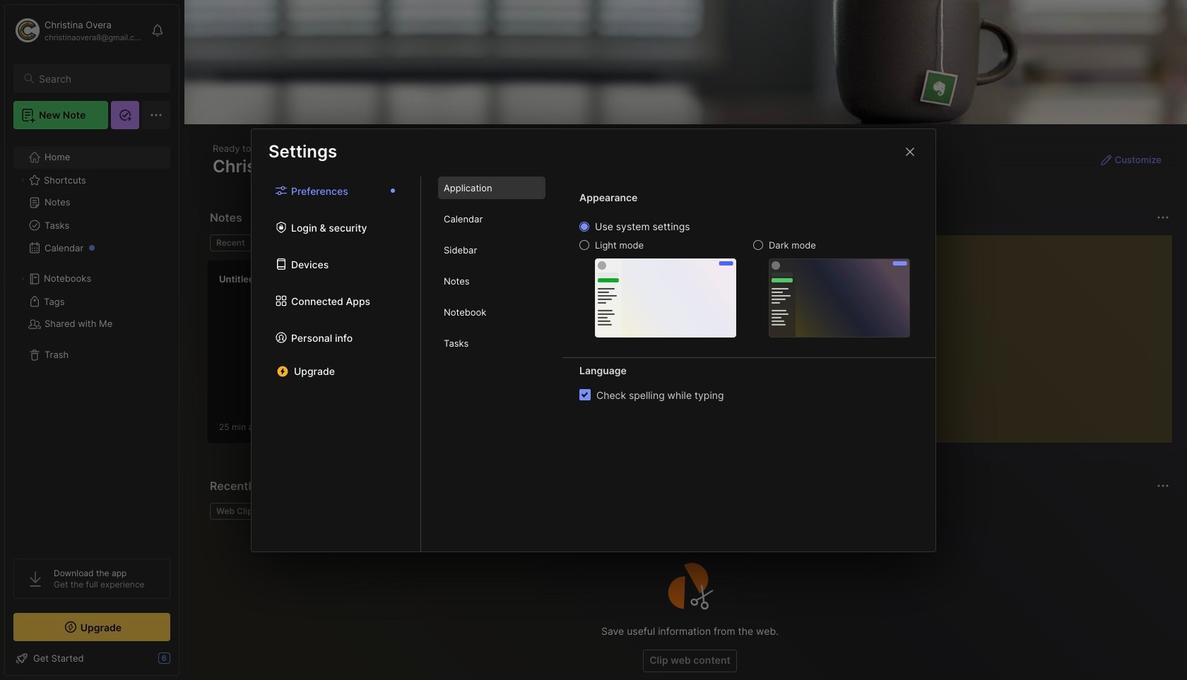 Task type: vqa. For each thing, say whether or not it's contained in the screenshot.
TREE inside MAIN element
yes



Task type: describe. For each thing, give the bounding box(es) containing it.
tree inside main element
[[5, 138, 179, 547]]

main element
[[0, 0, 184, 681]]

Search text field
[[39, 72, 158, 86]]

close image
[[902, 143, 919, 160]]



Task type: locate. For each thing, give the bounding box(es) containing it.
tree
[[5, 138, 179, 547]]

None radio
[[580, 240, 590, 250]]

None checkbox
[[580, 390, 591, 401]]

row group
[[207, 260, 716, 453]]

expand notebooks image
[[18, 275, 27, 284]]

None search field
[[39, 70, 158, 87]]

tab
[[438, 177, 546, 199], [438, 208, 546, 230], [210, 235, 252, 252], [257, 235, 314, 252], [438, 239, 546, 262], [438, 270, 546, 293], [438, 301, 546, 324], [438, 332, 546, 355], [210, 503, 264, 520]]

option group
[[580, 221, 911, 338]]

tab list
[[252, 177, 421, 552], [421, 177, 563, 552], [210, 235, 840, 252]]

None radio
[[580, 222, 590, 232], [754, 240, 764, 250], [580, 222, 590, 232], [754, 240, 764, 250]]

none search field inside main element
[[39, 70, 158, 87]]

Start writing… text field
[[875, 235, 1172, 432]]



